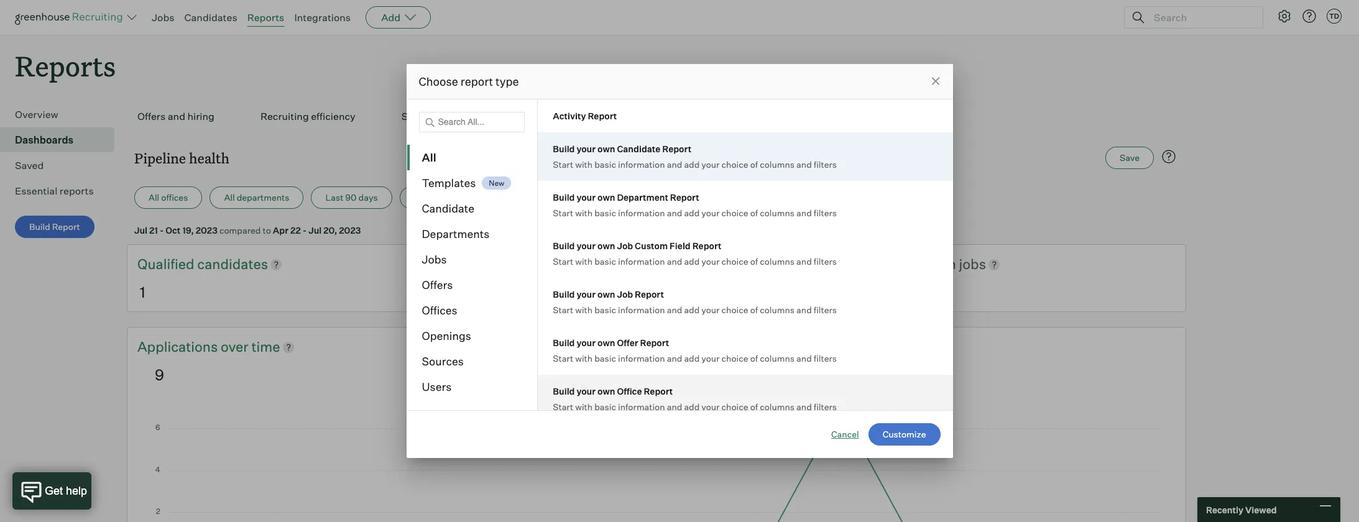 Task type: locate. For each thing, give the bounding box(es) containing it.
recently viewed
[[1206, 505, 1277, 515]]

6 add from the top
[[684, 402, 700, 412]]

3 own from the top
[[598, 241, 615, 251]]

1 vertical spatial candidate
[[422, 201, 474, 215]]

openings
[[422, 329, 471, 343]]

information up department on the top of page
[[618, 159, 665, 170]]

basic
[[595, 159, 616, 170], [595, 208, 616, 218], [595, 256, 616, 267], [595, 305, 616, 315], [595, 353, 616, 364], [595, 402, 616, 412]]

5 filters from the top
[[814, 353, 837, 364]]

information inside build your own job report start with basic information and add your choice of columns and filters
[[618, 305, 665, 315]]

0 vertical spatial reports
[[247, 11, 284, 24]]

add up build your own office report start with basic information and add your choice of columns and filters
[[684, 353, 700, 364]]

choose report type dialog
[[406, 64, 953, 458]]

reports link
[[247, 11, 284, 24]]

own up openings
[[598, 241, 615, 251]]

offers
[[137, 110, 166, 123], [422, 278, 453, 292]]

4 columns from the top
[[760, 305, 795, 315]]

with inside build your own office report start with basic information and add your choice of columns and filters
[[575, 402, 593, 412]]

saved link
[[15, 158, 109, 173]]

of inside "build your own candidate report start with basic information and add your choice of columns and filters"
[[750, 159, 758, 170]]

start inside build your own job report start with basic information and add your choice of columns and filters
[[553, 305, 573, 315]]

4 information from the top
[[618, 305, 665, 315]]

6 basic from the top
[[595, 402, 616, 412]]

0 horizontal spatial pipeline health
[[134, 149, 229, 167]]

offers and hiring
[[137, 110, 214, 123]]

reports down greenhouse recruiting image at the left of page
[[15, 47, 116, 84]]

1 vertical spatial hiring
[[549, 192, 572, 203]]

with inside build your own job custom field report start with basic information and add your choice of columns and filters
[[575, 256, 593, 267]]

1 horizontal spatial pipeline
[[490, 110, 527, 123]]

columns inside build your own job custom field report start with basic information and add your choice of columns and filters
[[760, 256, 795, 267]]

with inside "build your own candidate report start with basic information and add your choice of columns and filters"
[[575, 159, 593, 170]]

jobs left candidates
[[152, 11, 174, 24]]

0 horizontal spatial health
[[189, 149, 229, 167]]

1 start from the top
[[553, 159, 573, 170]]

integrations link
[[294, 11, 351, 24]]

own down goals button
[[598, 144, 615, 154]]

users
[[422, 380, 452, 394]]

1 horizontal spatial offers
[[422, 278, 453, 292]]

jul
[[134, 225, 147, 236], [308, 225, 322, 236]]

job
[[651, 192, 666, 203], [617, 241, 633, 251], [617, 289, 633, 300]]

of inside build your own offer report start with basic information and add your choice of columns and filters
[[750, 353, 758, 364]]

your left department on the top of page
[[577, 192, 596, 203]]

5 columns from the top
[[760, 353, 795, 364]]

2 columns from the top
[[760, 208, 795, 218]]

your up build your own offer report start with basic information and add your choice of columns and filters
[[702, 305, 720, 315]]

custom
[[668, 192, 699, 203]]

all left departments
[[224, 192, 235, 203]]

hiring
[[187, 110, 214, 123], [549, 192, 572, 203]]

own inside build your own office report start with basic information and add your choice of columns and filters
[[598, 386, 615, 397]]

choice
[[722, 159, 748, 170], [722, 208, 748, 218], [722, 256, 748, 267], [722, 305, 748, 315], [722, 353, 748, 364], [722, 402, 748, 412]]

5 with from the top
[[575, 353, 593, 364]]

start inside build your own department report start with basic information and add your choice of columns and filters
[[553, 208, 573, 218]]

add down field
[[684, 256, 700, 267]]

tab list
[[134, 104, 1179, 129]]

information inside build your own job custom field report start with basic information and add your choice of columns and filters
[[618, 256, 665, 267]]

start
[[553, 159, 573, 170], [553, 208, 573, 218], [553, 256, 573, 267], [553, 305, 573, 315], [553, 353, 573, 364], [553, 402, 573, 412]]

with inside build your own offer report start with basic information and add your choice of columns and filters
[[575, 353, 593, 364]]

information
[[618, 159, 665, 170], [618, 208, 665, 218], [618, 256, 665, 267], [618, 305, 665, 315], [618, 353, 665, 364], [618, 402, 665, 412]]

all hiring managers button
[[522, 187, 629, 209]]

add inside build your own office report start with basic information and add your choice of columns and filters
[[684, 402, 700, 412]]

add inside build your own offer report start with basic information and add your choice of columns and filters
[[684, 353, 700, 364]]

jul left 20,
[[308, 225, 322, 236]]

of inside build your own department report start with basic information and add your choice of columns and filters
[[750, 208, 758, 218]]

basic inside build your own department report start with basic information and add your choice of columns and filters
[[595, 208, 616, 218]]

all departments
[[224, 192, 289, 203]]

6 choice from the top
[[722, 402, 748, 412]]

build inside build your own job custom field report start with basic information and add your choice of columns and filters
[[553, 241, 575, 251]]

1 horizontal spatial jul
[[308, 225, 322, 236]]

5 start from the top
[[553, 353, 573, 364]]

0 horizontal spatial offers
[[137, 110, 166, 123]]

5 own from the top
[[598, 338, 615, 348]]

own inside build your own job report start with basic information and add your choice of columns and filters
[[598, 289, 615, 300]]

job inside build your own job custom field report start with basic information and add your choice of columns and filters
[[617, 241, 633, 251]]

build inside build your own office report start with basic information and add your choice of columns and filters
[[553, 386, 575, 397]]

0 horizontal spatial pipeline
[[134, 149, 186, 167]]

add for build your own office report
[[684, 402, 700, 412]]

add for build your own candidate report
[[684, 159, 700, 170]]

1 horizontal spatial -
[[303, 225, 307, 236]]

last 90 days button
[[311, 187, 392, 209]]

0 vertical spatial jobs
[[152, 11, 174, 24]]

start inside build your own office report start with basic information and add your choice of columns and filters
[[553, 402, 573, 412]]

overview link
[[15, 107, 109, 122]]

all inside button
[[149, 192, 159, 203]]

add down job custom fields on the top of page
[[684, 208, 700, 218]]

columns inside build your own office report start with basic information and add your choice of columns and filters
[[760, 402, 795, 412]]

with inside build your own department report start with basic information and add your choice of columns and filters
[[575, 208, 593, 218]]

2 add from the top
[[684, 208, 700, 218]]

4 filters from the top
[[814, 305, 837, 315]]

report
[[461, 75, 493, 88]]

hiring inside 'button'
[[549, 192, 572, 203]]

4 own from the top
[[598, 289, 615, 300]]

2 choice from the top
[[722, 208, 748, 218]]

over link
[[221, 338, 251, 357]]

all left the "managers"
[[536, 192, 547, 203]]

your up build your own job report start with basic information and add your choice of columns and filters
[[702, 256, 720, 267]]

basic inside build your own office report start with basic information and add your choice of columns and filters
[[595, 402, 616, 412]]

health
[[529, 110, 558, 123], [189, 149, 229, 167]]

information down department on the top of page
[[618, 208, 665, 218]]

information for office
[[618, 402, 665, 412]]

own
[[598, 144, 615, 154], [598, 192, 615, 203], [598, 241, 615, 251], [598, 289, 615, 300], [598, 338, 615, 348], [598, 386, 615, 397]]

with inside build your own job report start with basic information and add your choice of columns and filters
[[575, 305, 593, 315]]

all inside choose report type dialog
[[422, 150, 436, 164]]

jobs
[[959, 256, 986, 272]]

0 horizontal spatial jobs
[[152, 11, 174, 24]]

sourcing
[[402, 110, 444, 123]]

0 horizontal spatial -
[[160, 225, 164, 236]]

your left office
[[577, 386, 596, 397]]

candidate
[[617, 144, 661, 154], [422, 201, 474, 215]]

own for build your own candidate report
[[598, 144, 615, 154]]

build your own job custom field report start with basic information and add your choice of columns and filters
[[553, 241, 837, 267]]

own inside build your own job custom field report start with basic information and add your choice of columns and filters
[[598, 241, 615, 251]]

offers and hiring button
[[134, 104, 218, 129]]

add
[[684, 159, 700, 170], [684, 208, 700, 218], [684, 256, 700, 267], [684, 305, 700, 315], [684, 353, 700, 364], [684, 402, 700, 412]]

all up the templates
[[422, 150, 436, 164]]

jobs down departments
[[422, 252, 447, 266]]

2023 right 19,
[[196, 225, 218, 236]]

add up build your own offer report start with basic information and add your choice of columns and filters
[[684, 305, 700, 315]]

3 choice from the top
[[722, 256, 748, 267]]

your up build your own office report start with basic information and add your choice of columns and filters
[[702, 353, 720, 364]]

add
[[381, 11, 401, 24]]

add down build your own offer report start with basic information and add your choice of columns and filters
[[684, 402, 700, 412]]

9
[[155, 365, 164, 384]]

all
[[422, 150, 436, 164], [149, 192, 159, 203], [224, 192, 235, 203], [414, 192, 425, 203], [536, 192, 547, 203]]

3 filters from the top
[[814, 256, 837, 267]]

6 filters from the top
[[814, 402, 837, 412]]

choice for build your own offer report
[[722, 353, 748, 364]]

2023
[[196, 225, 218, 236], [339, 225, 361, 236]]

report
[[588, 111, 617, 121], [662, 144, 691, 154], [670, 192, 699, 203], [52, 221, 80, 232], [692, 241, 722, 251], [635, 289, 664, 300], [640, 338, 669, 348], [644, 386, 673, 397]]

choice inside build your own job custom field report start with basic information and add your choice of columns and filters
[[722, 256, 748, 267]]

add up job custom fields on the top of page
[[684, 159, 700, 170]]

all for all departments
[[224, 192, 235, 203]]

candidate inside "build your own candidate report start with basic information and add your choice of columns and filters"
[[617, 144, 661, 154]]

job custom fields button
[[637, 187, 737, 209]]

0 horizontal spatial 2023
[[196, 225, 218, 236]]

of for build your own job report
[[750, 305, 758, 315]]

add inside build your own job report start with basic information and add your choice of columns and filters
[[684, 305, 700, 315]]

pipeline health down type
[[490, 110, 558, 123]]

columns
[[760, 159, 795, 170], [760, 208, 795, 218], [760, 256, 795, 267], [760, 305, 795, 315], [760, 353, 795, 364], [760, 402, 795, 412]]

information down 'offer'
[[618, 353, 665, 364]]

-
[[160, 225, 164, 236], [303, 225, 307, 236]]

primary
[[427, 192, 458, 203]]

1 horizontal spatial 2023
[[339, 225, 361, 236]]

pipeline health up offices
[[134, 149, 229, 167]]

0 horizontal spatial jul
[[134, 225, 147, 236]]

report right 'offer'
[[640, 338, 669, 348]]

1 information from the top
[[618, 159, 665, 170]]

of for build your own candidate report
[[750, 159, 758, 170]]

offer
[[617, 338, 638, 348]]

cancel
[[831, 429, 859, 440]]

0 vertical spatial job
[[651, 192, 666, 203]]

saved
[[15, 159, 44, 172]]

own left department on the top of page
[[598, 192, 615, 203]]

1 own from the top
[[598, 144, 615, 154]]

6 own from the top
[[598, 386, 615, 397]]

dashboards
[[15, 134, 73, 146]]

2 filters from the top
[[814, 208, 837, 218]]

own inside build your own offer report start with basic information and add your choice of columns and filters
[[598, 338, 615, 348]]

own for build your own job report
[[598, 289, 615, 300]]

build for build your own job custom field report start with basic information and add your choice of columns and filters
[[553, 241, 575, 251]]

5 information from the top
[[618, 353, 665, 364]]

information inside build your own office report start with basic information and add your choice of columns and filters
[[618, 402, 665, 412]]

basic inside build your own job custom field report start with basic information and add your choice of columns and filters
[[595, 256, 616, 267]]

applications
[[137, 338, 218, 355]]

1 basic from the top
[[595, 159, 616, 170]]

columns inside build your own job report start with basic information and add your choice of columns and filters
[[760, 305, 795, 315]]

- right 21
[[160, 225, 164, 236]]

customize
[[883, 429, 926, 440]]

build for build your own offer report start with basic information and add your choice of columns and filters
[[553, 338, 575, 348]]

2 - from the left
[[303, 225, 307, 236]]

applications over
[[137, 338, 251, 355]]

of for build your own offer report
[[750, 353, 758, 364]]

6 start from the top
[[553, 402, 573, 412]]

0 horizontal spatial reports
[[15, 47, 116, 84]]

1 horizontal spatial pipeline health
[[490, 110, 558, 123]]

jul 21 - oct 19, 2023 compared to apr 22 - jul 20, 2023
[[134, 225, 361, 236]]

own inside "build your own candidate report start with basic information and add your choice of columns and filters"
[[598, 144, 615, 154]]

all left offices
[[149, 192, 159, 203]]

build report
[[29, 221, 80, 232]]

report inside build your own offer report start with basic information and add your choice of columns and filters
[[640, 338, 669, 348]]

0 horizontal spatial open
[[566, 256, 598, 272]]

1 choice from the top
[[722, 159, 748, 170]]

5 choice from the top
[[722, 353, 748, 364]]

own left office
[[598, 386, 615, 397]]

with for build your own candidate report start with basic information and add your choice of columns and filters
[[575, 159, 593, 170]]

filters for build your own job report start with basic information and add your choice of columns and filters
[[814, 305, 837, 315]]

xychart image
[[155, 404, 1158, 522]]

information inside build your own department report start with basic information and add your choice of columns and filters
[[618, 208, 665, 218]]

all left primary
[[414, 192, 425, 203]]

0 vertical spatial pipeline health
[[490, 110, 558, 123]]

td button
[[1327, 9, 1342, 24]]

columns for build your own job report start with basic information and add your choice of columns and filters
[[760, 305, 795, 315]]

build inside build your own job report start with basic information and add your choice of columns and filters
[[553, 289, 575, 300]]

1 vertical spatial jobs
[[422, 252, 447, 266]]

6 with from the top
[[575, 402, 593, 412]]

sourcing button
[[398, 104, 447, 129]]

greenhouse recruiting image
[[15, 10, 127, 25]]

1 vertical spatial job
[[617, 241, 633, 251]]

information inside "build your own candidate report start with basic information and add your choice of columns and filters"
[[618, 159, 665, 170]]

6 information from the top
[[618, 402, 665, 412]]

1 horizontal spatial health
[[529, 110, 558, 123]]

filters inside build your own office report start with basic information and add your choice of columns and filters
[[814, 402, 837, 412]]

filters inside build your own department report start with basic information and add your choice of columns and filters
[[814, 208, 837, 218]]

2 with from the top
[[575, 208, 593, 218]]

your down fields
[[702, 208, 720, 218]]

4 basic from the top
[[595, 305, 616, 315]]

customize button
[[868, 423, 940, 446]]

candidate down the templates
[[422, 201, 474, 215]]

report right office
[[644, 386, 673, 397]]

2 own from the top
[[598, 192, 615, 203]]

add inside build your own department report start with basic information and add your choice of columns and filters
[[684, 208, 700, 218]]

own left 'offer'
[[598, 338, 615, 348]]

columns inside build your own department report start with basic information and add your choice of columns and filters
[[760, 208, 795, 218]]

1 add from the top
[[684, 159, 700, 170]]

hiring inside button
[[187, 110, 214, 123]]

with
[[575, 159, 593, 170], [575, 208, 593, 218], [575, 256, 593, 267], [575, 305, 593, 315], [575, 353, 593, 364], [575, 402, 593, 412]]

- right 22
[[303, 225, 307, 236]]

3 start from the top
[[553, 256, 573, 267]]

basic for department
[[595, 208, 616, 218]]

integrations
[[294, 11, 351, 24]]

3 with from the top
[[575, 256, 593, 267]]

basic inside build your own offer report start with basic information and add your choice of columns and filters
[[595, 353, 616, 364]]

office
[[617, 386, 642, 397]]

start for build your own candidate report start with basic information and add your choice of columns and filters
[[553, 159, 573, 170]]

filters inside build your own offer report start with basic information and add your choice of columns and filters
[[814, 353, 837, 364]]

report down essential reports link
[[52, 221, 80, 232]]

of inside build your own job report start with basic information and add your choice of columns and filters
[[750, 305, 758, 315]]

of for build your own department report
[[750, 208, 758, 218]]

filters
[[814, 159, 837, 170], [814, 208, 837, 218], [814, 256, 837, 267], [814, 305, 837, 315], [814, 353, 837, 364], [814, 402, 837, 412]]

5 basic from the top
[[595, 353, 616, 364]]

1 horizontal spatial jobs
[[422, 252, 447, 266]]

offers inside button
[[137, 110, 166, 123]]

own inside build your own department report start with basic information and add your choice of columns and filters
[[598, 192, 615, 203]]

of
[[750, 159, 758, 170], [750, 208, 758, 218], [551, 256, 563, 272], [750, 256, 758, 267], [750, 305, 758, 315], [750, 353, 758, 364], [750, 402, 758, 412]]

0 vertical spatial pipeline
[[490, 110, 527, 123]]

2 information from the top
[[618, 208, 665, 218]]

last 90 days
[[325, 192, 378, 203]]

information up 'offer'
[[618, 305, 665, 315]]

with for build your own office report start with basic information and add your choice of columns and filters
[[575, 402, 593, 412]]

0 vertical spatial offers
[[137, 110, 166, 123]]

your left 'offer'
[[577, 338, 596, 348]]

5 add from the top
[[684, 353, 700, 364]]

start inside "build your own candidate report start with basic information and add your choice of columns and filters"
[[553, 159, 573, 170]]

filters inside "build your own candidate report start with basic information and add your choice of columns and filters"
[[814, 159, 837, 170]]

job inside build your own job report start with basic information and add your choice of columns and filters
[[617, 289, 633, 300]]

1 with from the top
[[575, 159, 593, 170]]

4 with from the top
[[575, 305, 593, 315]]

4 choice from the top
[[722, 305, 748, 315]]

columns for build your own office report start with basic information and add your choice of columns and filters
[[760, 402, 795, 412]]

0 vertical spatial health
[[529, 110, 558, 123]]

pipeline inside button
[[490, 110, 527, 123]]

open
[[566, 256, 598, 272], [924, 256, 959, 272]]

0 vertical spatial candidate
[[617, 144, 661, 154]]

report up the custom
[[662, 144, 691, 154]]

report inside build your own job report start with basic information and add your choice of columns and filters
[[635, 289, 664, 300]]

all primary recruiters
[[414, 192, 500, 203]]

save
[[1120, 152, 1140, 163]]

choice inside "build your own candidate report start with basic information and add your choice of columns and filters"
[[722, 159, 748, 170]]

all inside 'button'
[[536, 192, 547, 203]]

3 add from the top
[[684, 256, 700, 267]]

job down openings
[[617, 289, 633, 300]]

3 columns from the top
[[760, 256, 795, 267]]

candidate down goals button
[[617, 144, 661, 154]]

1 columns from the top
[[760, 159, 795, 170]]

all for all offices
[[149, 192, 159, 203]]

2023 right 20,
[[339, 225, 361, 236]]

start inside build your own offer report start with basic information and add your choice of columns and filters
[[553, 353, 573, 364]]

choice inside build your own department report start with basic information and add your choice of columns and filters
[[722, 208, 748, 218]]

1 open from the left
[[566, 256, 598, 272]]

and
[[168, 110, 185, 123], [667, 159, 682, 170], [797, 159, 812, 170], [667, 208, 682, 218], [797, 208, 812, 218], [667, 256, 682, 267], [797, 256, 812, 267], [667, 305, 682, 315], [797, 305, 812, 315], [667, 353, 682, 364], [797, 353, 812, 364], [667, 402, 682, 412], [797, 402, 812, 412]]

0 vertical spatial hiring
[[187, 110, 214, 123]]

6 columns from the top
[[760, 402, 795, 412]]

report down openings
[[635, 289, 664, 300]]

filters for build your own office report start with basic information and add your choice of columns and filters
[[814, 402, 837, 412]]

viewed
[[1245, 505, 1277, 515]]

1 horizontal spatial open
[[924, 256, 959, 272]]

1 horizontal spatial candidate
[[617, 144, 661, 154]]

choice inside build your own office report start with basic information and add your choice of columns and filters
[[722, 402, 748, 412]]

basic inside build your own job report start with basic information and add your choice of columns and filters
[[595, 305, 616, 315]]

2 vertical spatial job
[[617, 289, 633, 300]]

pipeline down type
[[490, 110, 527, 123]]

2 start from the top
[[553, 208, 573, 218]]

columns inside build your own offer report start with basic information and add your choice of columns and filters
[[760, 353, 795, 364]]

reports right candidates
[[247, 11, 284, 24]]

information down office
[[618, 402, 665, 412]]

build inside button
[[29, 221, 50, 232]]

build inside build your own department report start with basic information and add your choice of columns and filters
[[553, 192, 575, 203]]

apr
[[273, 225, 289, 236]]

Search text field
[[1151, 8, 1252, 26]]

add for build your own job report
[[684, 305, 700, 315]]

own for build your own office report
[[598, 386, 615, 397]]

build inside "build your own candidate report start with basic information and add your choice of columns and filters"
[[553, 144, 575, 154]]

2 basic from the top
[[595, 208, 616, 218]]

1 horizontal spatial hiring
[[549, 192, 572, 203]]

choice inside build your own offer report start with basic information and add your choice of columns and filters
[[722, 353, 748, 364]]

3 information from the top
[[618, 256, 665, 267]]

0 horizontal spatial candidate
[[422, 201, 474, 215]]

4 add from the top
[[684, 305, 700, 315]]

1 filters from the top
[[814, 159, 837, 170]]

own down openings
[[598, 289, 615, 300]]

jobs
[[152, 11, 174, 24], [422, 252, 447, 266]]

jul left 21
[[134, 225, 147, 236]]

information for candidate
[[618, 159, 665, 170]]

basic inside "build your own candidate report start with basic information and add your choice of columns and filters"
[[595, 159, 616, 170]]

of inside build your own office report start with basic information and add your choice of columns and filters
[[750, 402, 758, 412]]

filters inside build your own job report start with basic information and add your choice of columns and filters
[[814, 305, 837, 315]]

report left fields
[[670, 192, 699, 203]]

build inside build your own offer report start with basic information and add your choice of columns and filters
[[553, 338, 575, 348]]

job up openings
[[617, 241, 633, 251]]

pipeline health
[[490, 110, 558, 123], [134, 149, 229, 167]]

choice inside build your own job report start with basic information and add your choice of columns and filters
[[722, 305, 748, 315]]

information inside build your own offer report start with basic information and add your choice of columns and filters
[[618, 353, 665, 364]]

3 basic from the top
[[595, 256, 616, 267]]

information down the custom at the left top of the page
[[618, 256, 665, 267]]

offers inside choose report type dialog
[[422, 278, 453, 292]]

job left the custom
[[651, 192, 666, 203]]

pipeline up all offices
[[134, 149, 186, 167]]

0 horizontal spatial hiring
[[187, 110, 214, 123]]

report right field
[[692, 241, 722, 251]]

4 start from the top
[[553, 305, 573, 315]]

columns inside "build your own candidate report start with basic information and add your choice of columns and filters"
[[760, 159, 795, 170]]

choice for build your own job report
[[722, 305, 748, 315]]

add inside "build your own candidate report start with basic information and add your choice of columns and filters"
[[684, 159, 700, 170]]

with for build your own department report start with basic information and add your choice of columns and filters
[[575, 208, 593, 218]]

all hiring managers
[[536, 192, 615, 203]]

1 vertical spatial offers
[[422, 278, 453, 292]]



Task type: describe. For each thing, give the bounding box(es) containing it.
basic for candidate
[[595, 159, 616, 170]]

1 jul from the left
[[134, 225, 147, 236]]

compared
[[219, 225, 261, 236]]

recruiting efficiency
[[260, 110, 356, 123]]

departments
[[237, 192, 289, 203]]

job for report
[[617, 289, 633, 300]]

your up number of open
[[577, 241, 596, 251]]

20,
[[323, 225, 337, 236]]

qualified link
[[137, 255, 197, 274]]

report inside build your own department report start with basic information and add your choice of columns and filters
[[670, 192, 699, 203]]

build your own candidate report start with basic information and add your choice of columns and filters
[[553, 144, 837, 170]]

jobs inside choose report type dialog
[[422, 252, 447, 266]]

own for build your own department report
[[598, 192, 615, 203]]

build your own job report start with basic information and add your choice of columns and filters
[[553, 289, 837, 315]]

start inside build your own job custom field report start with basic information and add your choice of columns and filters
[[553, 256, 573, 267]]

add inside build your own job custom field report start with basic information and add your choice of columns and filters
[[684, 256, 700, 267]]

Search All... text field
[[419, 112, 525, 132]]

report inside button
[[52, 221, 80, 232]]

own for build your own job custom field report
[[598, 241, 615, 251]]

candidates
[[197, 256, 268, 272]]

reports
[[60, 185, 94, 197]]

add for build your own department report
[[684, 208, 700, 218]]

choice for build your own office report
[[722, 402, 748, 412]]

sources
[[422, 354, 464, 368]]

goals
[[604, 110, 631, 123]]

90
[[345, 192, 357, 203]]

tab list containing offers and hiring
[[134, 104, 1179, 129]]

department
[[617, 192, 668, 203]]

build for build your own candidate report start with basic information and add your choice of columns and filters
[[553, 144, 575, 154]]

all primary recruiters button
[[400, 187, 514, 209]]

build your own offer report start with basic information and add your choice of columns and filters
[[553, 338, 837, 364]]

configure image
[[1277, 9, 1292, 24]]

own for build your own offer report
[[598, 338, 615, 348]]

type
[[496, 75, 519, 88]]

your down number of open
[[577, 289, 596, 300]]

choose report type
[[419, 75, 519, 88]]

fields
[[701, 192, 723, 203]]

and inside offers and hiring button
[[168, 110, 185, 123]]

departments
[[422, 227, 490, 241]]

start for build your own department report start with basic information and add your choice of columns and filters
[[553, 208, 573, 218]]

all offices
[[149, 192, 188, 203]]

time
[[251, 338, 280, 355]]

columns for build your own candidate report start with basic information and add your choice of columns and filters
[[760, 159, 795, 170]]

all for all primary recruiters
[[414, 192, 425, 203]]

start for build your own office report start with basic information and add your choice of columns and filters
[[553, 402, 573, 412]]

over
[[221, 338, 249, 355]]

candidates link
[[184, 11, 237, 24]]

build report button
[[15, 216, 94, 238]]

filters for build your own offer report start with basic information and add your choice of columns and filters
[[814, 353, 837, 364]]

basic for office
[[595, 402, 616, 412]]

all for all hiring managers
[[536, 192, 547, 203]]

choice for build your own department report
[[722, 208, 748, 218]]

job inside job custom fields 'button'
[[651, 192, 666, 203]]

choose
[[419, 75, 458, 88]]

filters for build your own candidate report start with basic information and add your choice of columns and filters
[[814, 159, 837, 170]]

choice for build your own candidate report
[[722, 159, 748, 170]]

faq image
[[1161, 149, 1176, 164]]

activity
[[553, 111, 586, 121]]

basic for offer
[[595, 353, 616, 364]]

td
[[1329, 12, 1339, 21]]

offices
[[161, 192, 188, 203]]

pipeline health button
[[486, 104, 561, 129]]

2 open from the left
[[924, 256, 959, 272]]

efficiency
[[311, 110, 356, 123]]

applications link
[[137, 338, 221, 357]]

your down build your own offer report start with basic information and add your choice of columns and filters
[[702, 402, 720, 412]]

managers
[[574, 192, 615, 203]]

information for offer
[[618, 353, 665, 364]]

columns for build your own offer report start with basic information and add your choice of columns and filters
[[760, 353, 795, 364]]

filters inside build your own job custom field report start with basic information and add your choice of columns and filters
[[814, 256, 837, 267]]

essential
[[15, 185, 57, 197]]

add button
[[366, 6, 431, 29]]

information for job
[[618, 305, 665, 315]]

custom
[[635, 241, 668, 251]]

with for build your own offer report start with basic information and add your choice of columns and filters
[[575, 353, 593, 364]]

add for build your own offer report
[[684, 353, 700, 364]]

build your own department report start with basic information and add your choice of columns and filters
[[553, 192, 837, 218]]

of inside build your own job custom field report start with basic information and add your choice of columns and filters
[[750, 256, 758, 267]]

time link
[[251, 338, 280, 357]]

job custom fields
[[651, 192, 723, 203]]

templates
[[422, 176, 476, 190]]

your up fields
[[702, 159, 720, 170]]

19,
[[182, 225, 194, 236]]

build your own office report start with basic information and add your choice of columns and filters
[[553, 386, 837, 412]]

days
[[358, 192, 378, 203]]

basic for job
[[595, 305, 616, 315]]

columns for build your own department report start with basic information and add your choice of columns and filters
[[760, 208, 795, 218]]

cancel link
[[831, 428, 859, 441]]

1 2023 from the left
[[196, 225, 218, 236]]

goals button
[[601, 104, 634, 129]]

2 2023 from the left
[[339, 225, 361, 236]]

candidates link
[[197, 255, 268, 274]]

1 vertical spatial health
[[189, 149, 229, 167]]

with for build your own job report start with basic information and add your choice of columns and filters
[[575, 305, 593, 315]]

candidates
[[184, 11, 237, 24]]

essential reports
[[15, 185, 94, 197]]

essential reports link
[[15, 184, 109, 198]]

1 vertical spatial pipeline health
[[134, 149, 229, 167]]

offices
[[422, 303, 457, 317]]

td button
[[1324, 6, 1344, 26]]

1 vertical spatial reports
[[15, 47, 116, 84]]

build for build your own office report start with basic information and add your choice of columns and filters
[[553, 386, 575, 397]]

report inside build your own job custom field report start with basic information and add your choice of columns and filters
[[692, 241, 722, 251]]

1 - from the left
[[160, 225, 164, 236]]

pipeline health inside button
[[490, 110, 558, 123]]

last
[[325, 192, 343, 203]]

offers for offers and hiring
[[137, 110, 166, 123]]

recruiting efficiency button
[[257, 104, 359, 129]]

activity report
[[553, 111, 617, 121]]

overview
[[15, 108, 58, 121]]

number
[[496, 256, 548, 272]]

your down activity report
[[577, 144, 596, 154]]

report inside "build your own candidate report start with basic information and add your choice of columns and filters"
[[662, 144, 691, 154]]

2 jul from the left
[[308, 225, 322, 236]]

dashboards link
[[15, 133, 109, 147]]

all departments button
[[210, 187, 304, 209]]

all offices button
[[134, 187, 202, 209]]

save button
[[1106, 147, 1154, 169]]

information for department
[[618, 208, 665, 218]]

number of open
[[496, 256, 601, 272]]

21
[[149, 225, 158, 236]]

recruiters
[[460, 192, 500, 203]]

filters for build your own department report start with basic information and add your choice of columns and filters
[[814, 208, 837, 218]]

1 horizontal spatial reports
[[247, 11, 284, 24]]

health inside button
[[529, 110, 558, 123]]

build for build report
[[29, 221, 50, 232]]

report inside build your own office report start with basic information and add your choice of columns and filters
[[644, 386, 673, 397]]

job for custom
[[617, 241, 633, 251]]

1
[[140, 283, 145, 302]]

all for all
[[422, 150, 436, 164]]

1 vertical spatial pipeline
[[134, 149, 186, 167]]

build for build your own department report start with basic information and add your choice of columns and filters
[[553, 192, 575, 203]]

offers for offers
[[422, 278, 453, 292]]

jobs link
[[152, 11, 174, 24]]

start for build your own offer report start with basic information and add your choice of columns and filters
[[553, 353, 573, 364]]

start for build your own job report start with basic information and add your choice of columns and filters
[[553, 305, 573, 315]]

new
[[489, 178, 504, 188]]

report right activity
[[588, 111, 617, 121]]

of for build your own office report
[[750, 402, 758, 412]]

22
[[290, 225, 301, 236]]

build for build your own job report start with basic information and add your choice of columns and filters
[[553, 289, 575, 300]]

recruiting
[[260, 110, 309, 123]]

field
[[670, 241, 691, 251]]



Task type: vqa. For each thing, say whether or not it's contained in the screenshot.
Linda
no



